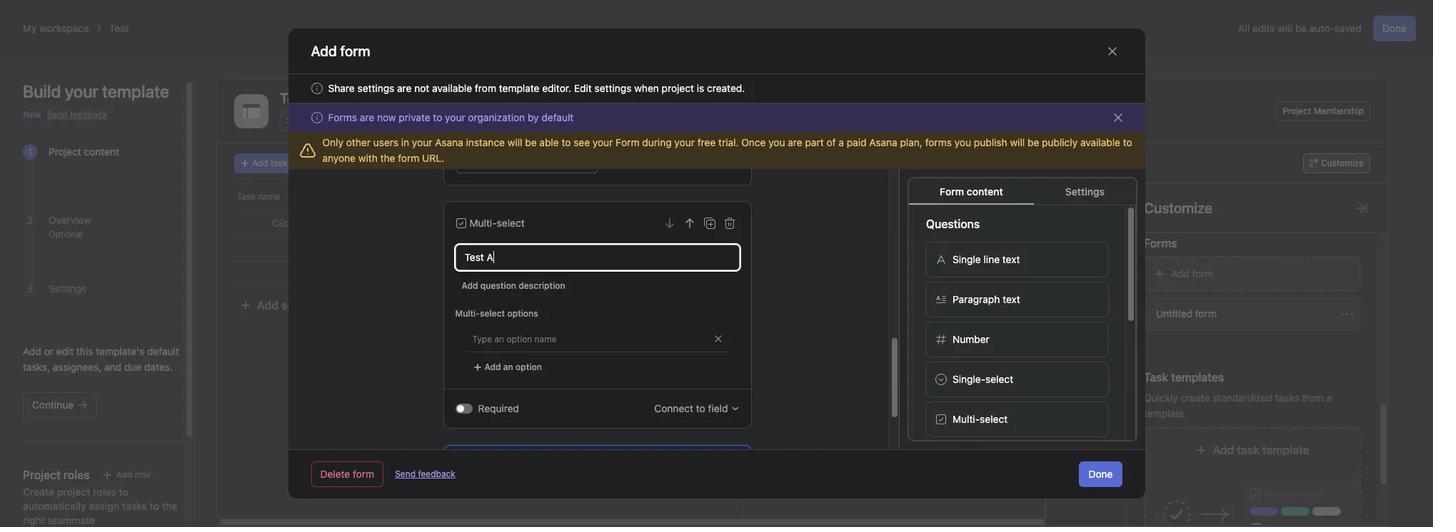 Task type: describe. For each thing, give the bounding box(es) containing it.
Type an option name field
[[467, 327, 708, 351]]

add task
[[252, 158, 288, 169]]

form for add form
[[1193, 268, 1214, 280]]

template inside button
[[1263, 444, 1310, 457]]

to inside connect to field dropdown button
[[696, 403, 705, 415]]

project inside create project roles to automatically assign tasks to the right teammate
[[57, 487, 90, 499]]

project content
[[49, 146, 119, 158]]

optional
[[49, 229, 83, 240]]

project content button
[[49, 146, 119, 158]]

delete form button
[[311, 462, 384, 488]]

2 vertical spatial multi-
[[953, 414, 980, 426]]

add for add form
[[1172, 268, 1190, 280]]

or
[[44, 346, 53, 358]]

build your template
[[23, 81, 169, 101]]

add or edit this template's default tasks, assignees, and due dates.
[[23, 346, 179, 374]]

templates
[[1067, 474, 1107, 484]]

done for the bottommost done button
[[1089, 469, 1113, 481]]

description
[[519, 281, 565, 291]]

forms for forms are now private to your organization by default
[[328, 111, 357, 124]]

move this field up image
[[684, 218, 695, 229]]

add question description
[[461, 281, 565, 291]]

0 horizontal spatial available
[[432, 82, 472, 94]]

0 horizontal spatial will
[[508, 136, 523, 149]]

default view: list button
[[280, 111, 371, 131]]

0 vertical spatial send feedback link
[[47, 109, 107, 121]]

the inside create project roles to automatically assign tasks to the right teammate
[[162, 501, 177, 513]]

new
[[23, 109, 41, 120]]

connect to field button
[[654, 401, 739, 417]]

forms
[[926, 136, 952, 149]]

add form
[[311, 43, 371, 59]]

project membership button
[[1277, 101, 1371, 121]]

now
[[377, 111, 396, 124]]

anyone
[[323, 152, 356, 164]]

add task button
[[234, 154, 294, 174]]

task for add task
[[271, 158, 288, 169]]

all
[[1239, 22, 1250, 34]]

content for project content
[[84, 146, 119, 158]]

your right the in
[[412, 136, 433, 149]]

publish
[[974, 136, 1008, 149]]

2 settings from the left
[[595, 82, 632, 94]]

1 horizontal spatial form
[[940, 186, 965, 198]]

1 vertical spatial are
[[360, 111, 374, 124]]

row containing task name
[[217, 184, 1400, 210]]

role
[[135, 470, 151, 481]]

1 vertical spatial multi-
[[455, 309, 480, 319]]

1 asana from the left
[[435, 136, 463, 149]]

close this dialog image
[[1107, 45, 1118, 57]]

projects
[[949, 191, 982, 202]]

all edits will be auto-saved
[[1239, 22, 1362, 34]]

private
[[399, 111, 431, 124]]

quickly
[[1144, 392, 1179, 404]]

add role
[[116, 470, 151, 481]]

options
[[507, 309, 538, 319]]

of
[[827, 136, 836, 149]]

single line text
[[953, 254, 1020, 266]]

close details image
[[1357, 203, 1368, 214]]

add task template button
[[1139, 428, 1367, 528]]

add for add or edit this template's default tasks, assignees, and due dates.
[[23, 346, 41, 358]]

membership
[[1314, 106, 1364, 116]]

questions
[[926, 218, 980, 231]]

Question name text field
[[455, 245, 739, 271]]

in
[[401, 136, 409, 149]]

select down number
[[986, 374, 1014, 386]]

required
[[478, 403, 519, 415]]

add an option button
[[467, 358, 548, 378]]

not
[[415, 82, 430, 94]]

only
[[323, 136, 344, 149]]

0 horizontal spatial feedback
[[70, 109, 107, 120]]

remove field image
[[724, 218, 735, 229]]

field
[[708, 403, 728, 415]]

paragraph text
[[953, 294, 1020, 306]]

from inside add form dialog
[[475, 82, 497, 94]]

default inside add form dialog
[[542, 111, 574, 124]]

when
[[635, 82, 659, 94]]

customize inside dropdown button
[[1322, 158, 1364, 169]]

1 vertical spatial settings
[[49, 283, 87, 295]]

settings inside add form dialog
[[1066, 186, 1105, 198]]

task for task name
[[237, 191, 256, 202]]

overview
[[49, 214, 92, 226]]

add form dialog
[[288, 0, 1146, 528]]

right teammate
[[23, 515, 95, 527]]

part
[[806, 136, 824, 149]]

organization
[[468, 111, 525, 124]]

add task template
[[1213, 444, 1310, 457]]

edit
[[56, 346, 74, 358]]

add form
[[1172, 268, 1214, 280]]

available inside only other users in your asana instance will be able to see your form during your free trial.  once you are part of a paid asana plan, forms you publish will be publicly available to anyone with the form url.
[[1081, 136, 1121, 149]]

1 you from the left
[[769, 136, 786, 149]]

users
[[373, 136, 399, 149]]

edits
[[1253, 22, 1276, 34]]

1 horizontal spatial be
[[1028, 136, 1040, 149]]

close image
[[1113, 112, 1124, 124]]

share settings are not available from template editor. edit settings when project is created.
[[328, 82, 745, 94]]

single-select
[[953, 374, 1014, 386]]

add an option
[[484, 362, 542, 373]]

template inside add form dialog
[[499, 82, 540, 94]]

roles
[[93, 487, 116, 499]]

single
[[953, 254, 981, 266]]

2
[[27, 214, 33, 226]]

a inside only other users in your asana instance will be able to see your form during your free trial.  once you are part of a paid asana plan, forms you publish will be publicly available to anyone with the form url.
[[839, 136, 844, 149]]

add for add question description
[[461, 281, 478, 291]]

add role button
[[95, 466, 157, 486]]

plan,
[[901, 136, 923, 149]]

form inside only other users in your asana instance will be able to see your form during your free trial.  once you are part of a paid asana plan, forms you publish will be publicly available to anyone with the form url.
[[616, 136, 640, 149]]

to down role
[[150, 501, 159, 513]]

add for add task template
[[1213, 444, 1235, 457]]

view:
[[329, 116, 350, 126]]

form inside only other users in your asana instance will be able to see your form during your free trial.  once you are part of a paid asana plan, forms you publish will be publicly available to anyone with the form url.
[[398, 152, 420, 164]]

section
[[281, 299, 320, 312]]

due date
[[864, 191, 900, 202]]

switch inside add form dialog
[[455, 404, 472, 414]]

1 vertical spatial done button
[[1080, 462, 1123, 488]]

my workspace
[[23, 22, 89, 34]]

share
[[328, 82, 355, 94]]

default view: list
[[298, 116, 365, 126]]

template's
[[96, 346, 144, 358]]

4 row from the top
[[217, 261, 1400, 288]]

free
[[698, 136, 716, 149]]

feedback inside add form dialog
[[418, 469, 456, 480]]

task for task templates
[[1077, 461, 1096, 472]]

2 you from the left
[[955, 136, 972, 149]]

select down the single-select
[[980, 414, 1008, 426]]

3
[[27, 283, 33, 295]]

create
[[1181, 392, 1211, 404]]

default inside add or edit this template's default tasks, assignees, and due dates.
[[147, 346, 179, 358]]

multi-select options
[[455, 309, 538, 319]]

due
[[864, 191, 880, 202]]

0 horizontal spatial send
[[47, 109, 67, 120]]

task templates
[[1067, 461, 1107, 484]]

0 vertical spatial done button
[[1374, 16, 1417, 41]]

create
[[23, 487, 54, 499]]



Task type: vqa. For each thing, say whether or not it's contained in the screenshot.
line
yes



Task type: locate. For each thing, give the bounding box(es) containing it.
1 horizontal spatial multi-select
[[953, 414, 1008, 426]]

will right "instance"
[[508, 136, 523, 149]]

1 horizontal spatial done button
[[1374, 16, 1417, 41]]

done for top done button
[[1383, 22, 1407, 34]]

add inside add or edit this template's default tasks, assignees, and due dates.
[[23, 346, 41, 358]]

0 horizontal spatial content
[[84, 146, 119, 158]]

1 vertical spatial available
[[1081, 136, 1121, 149]]

project inside button
[[1283, 106, 1312, 116]]

publicly
[[1042, 136, 1078, 149]]

0 vertical spatial feedback
[[70, 109, 107, 120]]

multi- up question
[[469, 217, 497, 229]]

1 vertical spatial test
[[280, 90, 307, 106]]

tasks
[[1276, 392, 1300, 404], [122, 501, 147, 513]]

form for 1 form
[[1080, 391, 1099, 401]]

the right assign
[[162, 501, 177, 513]]

assignee
[[750, 191, 787, 202]]

0 horizontal spatial customize
[[1144, 200, 1213, 216]]

forms up only
[[328, 111, 357, 124]]

settings right the edit
[[595, 82, 632, 94]]

test up default
[[280, 90, 307, 106]]

asana right 'paid'
[[870, 136, 898, 149]]

automatically
[[23, 501, 86, 513]]

project roles
[[23, 469, 90, 482]]

0 horizontal spatial the
[[162, 501, 177, 513]]

will right edits on the top right of page
[[1278, 22, 1293, 34]]

form inside delete form button
[[353, 469, 374, 481]]

0 vertical spatial send
[[47, 109, 67, 120]]

0 horizontal spatial done
[[1089, 469, 1113, 481]]

0 vertical spatial from
[[475, 82, 497, 94]]

from up organization
[[475, 82, 497, 94]]

0 horizontal spatial are
[[360, 111, 374, 124]]

0 vertical spatial customize
[[1322, 158, 1364, 169]]

paragraph
[[953, 294, 1000, 306]]

tasks inside create project roles to automatically assign tasks to the right teammate
[[122, 501, 147, 513]]

0 vertical spatial settings
[[1066, 186, 1105, 198]]

0 horizontal spatial 1
[[28, 146, 32, 158]]

1 horizontal spatial template
[[1263, 444, 1310, 457]]

1 text from the top
[[1003, 254, 1020, 266]]

1 vertical spatial a
[[1327, 392, 1332, 404]]

0 vertical spatial multi-
[[469, 217, 497, 229]]

form for untitled form
[[1196, 308, 1217, 320]]

1 horizontal spatial task
[[1238, 444, 1260, 457]]

done
[[1383, 22, 1407, 34], [1089, 469, 1113, 481]]

add section button
[[234, 293, 326, 319]]

1 horizontal spatial forms
[[1144, 237, 1178, 250]]

you right forms in the top of the page
[[955, 136, 972, 149]]

send right delete form
[[395, 469, 416, 480]]

0 horizontal spatial task
[[271, 158, 288, 169]]

project for project membership
[[1283, 106, 1312, 116]]

available up forms are now private to your organization by default at the left top of the page
[[432, 82, 472, 94]]

select down question
[[480, 309, 505, 319]]

2 horizontal spatial be
[[1296, 22, 1308, 34]]

0 vertical spatial task
[[237, 191, 256, 202]]

form down the in
[[398, 152, 420, 164]]

0 vertical spatial multi-select
[[469, 217, 525, 229]]

question
[[480, 281, 516, 291]]

project membership
[[1283, 106, 1364, 116]]

add for add role
[[116, 470, 132, 481]]

1 vertical spatial default
[[147, 346, 179, 358]]

task up 'templates'
[[1077, 461, 1096, 472]]

1 horizontal spatial a
[[1327, 392, 1332, 404]]

tasks inside quickly create standardized tasks from a template.
[[1276, 392, 1300, 404]]

add form button
[[1144, 256, 1362, 292]]

2 asana from the left
[[870, 136, 898, 149]]

add left an
[[484, 362, 501, 373]]

send feedback
[[395, 469, 456, 480]]

my
[[23, 22, 37, 34]]

1 vertical spatial the
[[162, 501, 177, 513]]

from inside quickly create standardized tasks from a template.
[[1303, 392, 1324, 404]]

project left membership
[[1283, 106, 1312, 116]]

1 vertical spatial send
[[395, 469, 416, 480]]

1 horizontal spatial settings
[[595, 82, 632, 94]]

tasks right standardized
[[1276, 392, 1300, 404]]

connect to field
[[654, 403, 728, 415]]

0 horizontal spatial template
[[499, 82, 540, 94]]

dependencies
[[1147, 191, 1205, 202]]

project up automatically
[[57, 487, 90, 499]]

template down quickly create standardized tasks from a template.
[[1263, 444, 1310, 457]]

forms are now private to your organization by default
[[328, 111, 574, 124]]

task inside button
[[1238, 444, 1260, 457]]

multi- down add question description button
[[455, 309, 480, 319]]

2 row from the top
[[217, 210, 1400, 236]]

add up "tasks,"
[[23, 346, 41, 358]]

see
[[574, 136, 590, 149]]

send feedback link inside add form dialog
[[395, 469, 456, 482]]

to left field
[[696, 403, 705, 415]]

send
[[47, 109, 67, 120], [395, 469, 416, 480]]

1 vertical spatial feedback
[[418, 469, 456, 480]]

1 horizontal spatial will
[[1010, 136, 1025, 149]]

0 horizontal spatial project
[[49, 146, 81, 158]]

1 horizontal spatial you
[[955, 136, 972, 149]]

1 settings from the left
[[358, 82, 395, 94]]

0 vertical spatial default
[[542, 111, 574, 124]]

overview button
[[49, 214, 92, 226]]

done inside add form dialog
[[1089, 469, 1113, 481]]

0 vertical spatial project
[[1283, 106, 1312, 116]]

1 for 1 2 3
[[28, 146, 32, 158]]

your right private in the top of the page
[[445, 111, 466, 124]]

settings up now
[[358, 82, 395, 94]]

to down 'add role' button
[[119, 487, 128, 499]]

editor.
[[542, 82, 572, 94]]

0 vertical spatial done
[[1383, 22, 1407, 34]]

content down "new send feedback"
[[84, 146, 119, 158]]

content for form content
[[967, 186, 1004, 198]]

assignees,
[[53, 361, 102, 374]]

template
[[499, 82, 540, 94], [1263, 444, 1310, 457]]

asana
[[435, 136, 463, 149], [870, 136, 898, 149]]

1 vertical spatial send feedback link
[[395, 469, 456, 482]]

project down "new send feedback"
[[49, 146, 81, 158]]

1 vertical spatial from
[[1303, 392, 1324, 404]]

1 vertical spatial form
[[940, 186, 965, 198]]

add left section
[[257, 299, 278, 312]]

1 vertical spatial done
[[1089, 469, 1113, 481]]

template up by
[[499, 82, 540, 94]]

1 vertical spatial forms
[[1144, 237, 1178, 250]]

build
[[23, 81, 61, 101]]

multi-select
[[469, 217, 525, 229], [953, 414, 1008, 426]]

0 vertical spatial forms
[[328, 111, 357, 124]]

project for project content
[[49, 146, 81, 158]]

settings right 3
[[49, 283, 87, 295]]

task down quickly create standardized tasks from a template.
[[1238, 444, 1260, 457]]

form up questions
[[940, 186, 965, 198]]

delete form
[[320, 469, 374, 481]]

content
[[84, 146, 119, 158], [967, 186, 1004, 198]]

form right untitled
[[1196, 308, 1217, 320]]

0 vertical spatial project
[[662, 82, 694, 94]]

1 vertical spatial text
[[1003, 294, 1020, 306]]

a inside quickly create standardized tasks from a template.
[[1327, 392, 1332, 404]]

untitled
[[1157, 308, 1193, 320]]

single-
[[953, 374, 986, 386]]

forms for forms
[[1144, 237, 1178, 250]]

tasks right assign
[[122, 501, 147, 513]]

1 horizontal spatial tasks
[[1276, 392, 1300, 404]]

form up untitled form
[[1193, 268, 1214, 280]]

tags
[[1048, 191, 1067, 202]]

1 down rules
[[1074, 391, 1078, 401]]

move this field down image
[[664, 218, 675, 229]]

project left is
[[662, 82, 694, 94]]

auto-
[[1310, 22, 1335, 34]]

date
[[882, 191, 900, 202]]

saved
[[1335, 22, 1362, 34]]

add for add an option
[[484, 362, 501, 373]]

0 horizontal spatial project
[[57, 487, 90, 499]]

url.
[[422, 152, 444, 164]]

0 vertical spatial content
[[84, 146, 119, 158]]

are inside only other users in your asana instance will be able to see your form during your free trial.  once you are part of a paid asana plan, forms you publish will be publicly available to anyone with the form url.
[[788, 136, 803, 149]]

during
[[642, 136, 672, 149]]

text right paragraph
[[1003, 294, 1020, 306]]

1 vertical spatial content
[[967, 186, 1004, 198]]

0 horizontal spatial asana
[[435, 136, 463, 149]]

form
[[398, 152, 420, 164], [1193, 268, 1214, 280], [1196, 308, 1217, 320], [1080, 391, 1099, 401], [353, 469, 374, 481]]

be left auto-
[[1296, 22, 1308, 34]]

asana up url. in the top left of the page
[[435, 136, 463, 149]]

project
[[662, 82, 694, 94], [57, 487, 90, 499]]

form right delete
[[353, 469, 374, 481]]

customize button
[[1304, 154, 1371, 174]]

0 horizontal spatial send feedback link
[[47, 109, 107, 121]]

0 vertical spatial task
[[271, 158, 288, 169]]

add up task name
[[252, 158, 268, 169]]

task for add task template
[[1238, 444, 1260, 457]]

settings button
[[49, 283, 87, 295]]

a
[[839, 136, 844, 149], [1327, 392, 1332, 404]]

form left the during
[[616, 136, 640, 149]]

0 vertical spatial test
[[109, 22, 129, 34]]

form content
[[940, 186, 1004, 198]]

1 horizontal spatial done
[[1383, 22, 1407, 34]]

delete
[[320, 469, 350, 481]]

task up name
[[271, 158, 288, 169]]

2 text from the top
[[1003, 294, 1020, 306]]

forms inside add form dialog
[[328, 111, 357, 124]]

the inside only other users in your asana instance will be able to see your form during your free trial.  once you are part of a paid asana plan, forms you publish will be publicly available to anyone with the form url.
[[380, 152, 395, 164]]

be left publicly on the right of page
[[1028, 136, 1040, 149]]

1 vertical spatial customize
[[1144, 200, 1213, 216]]

task
[[271, 158, 288, 169], [1238, 444, 1260, 457]]

your right the see
[[593, 136, 613, 149]]

add question description button
[[455, 276, 572, 296]]

template image
[[243, 103, 260, 120]]

0 horizontal spatial done button
[[1080, 462, 1123, 488]]

1 vertical spatial tasks
[[122, 501, 147, 513]]

switch
[[455, 404, 472, 414]]

0 horizontal spatial settings
[[49, 283, 87, 295]]

remove option image
[[714, 335, 722, 344]]

default right by
[[542, 111, 574, 124]]

select up add question description
[[497, 217, 525, 229]]

1 vertical spatial task
[[1238, 444, 1260, 457]]

list
[[353, 116, 365, 126]]

1 horizontal spatial feedback
[[418, 469, 456, 480]]

add left question
[[461, 281, 478, 291]]

1 vertical spatial template
[[1263, 444, 1310, 457]]

default
[[298, 116, 327, 126]]

content inside add form dialog
[[967, 186, 1004, 198]]

will right publish
[[1010, 136, 1025, 149]]

form down rules
[[1080, 391, 1099, 401]]

task inside button
[[271, 158, 288, 169]]

be left able
[[525, 136, 537, 149]]

task templates
[[1144, 371, 1225, 384]]

project
[[1283, 106, 1312, 116], [49, 146, 81, 158]]

2 vertical spatial are
[[788, 136, 803, 149]]

multi- down single-
[[953, 414, 980, 426]]

due
[[124, 361, 142, 374]]

1 row from the top
[[217, 184, 1400, 210]]

0 horizontal spatial from
[[475, 82, 497, 94]]

from right standardized
[[1303, 392, 1324, 404]]

your left free
[[675, 136, 695, 149]]

multi-select up question
[[469, 217, 525, 229]]

0 vertical spatial 1
[[28, 146, 32, 158]]

add left role
[[116, 470, 132, 481]]

the down the users
[[380, 152, 395, 164]]

0 horizontal spatial task
[[237, 191, 256, 202]]

0 horizontal spatial you
[[769, 136, 786, 149]]

text
[[1003, 254, 1020, 266], [1003, 294, 1020, 306]]

1 horizontal spatial default
[[542, 111, 574, 124]]

1 horizontal spatial project
[[662, 82, 694, 94]]

1 for 1 form
[[1074, 391, 1078, 401]]

number
[[953, 334, 990, 346]]

are left now
[[360, 111, 374, 124]]

add up untitled
[[1172, 268, 1190, 280]]

1 form
[[1074, 391, 1099, 401]]

form for delete form
[[353, 469, 374, 481]]

task inside task templates
[[1077, 461, 1096, 472]]

send inside add form dialog
[[395, 469, 416, 480]]

duplicate this question image
[[704, 218, 715, 229]]

0 vertical spatial a
[[839, 136, 844, 149]]

you right once
[[769, 136, 786, 149]]

3 row from the top
[[217, 236, 1400, 262]]

add for add task
[[252, 158, 268, 169]]

content up questions
[[967, 186, 1004, 198]]

to left the see
[[562, 136, 571, 149]]

able
[[540, 136, 559, 149]]

to down close icon
[[1124, 136, 1133, 149]]

are left 'part'
[[788, 136, 803, 149]]

by
[[528, 111, 539, 124]]

will
[[1278, 22, 1293, 34], [508, 136, 523, 149], [1010, 136, 1025, 149]]

forms up add form
[[1144, 237, 1178, 250]]

0 horizontal spatial test
[[109, 22, 129, 34]]

0 horizontal spatial form
[[616, 136, 640, 149]]

1 vertical spatial project
[[49, 146, 81, 158]]

name
[[258, 191, 280, 202]]

default up dates.
[[147, 346, 179, 358]]

0 vertical spatial template
[[499, 82, 540, 94]]

once
[[742, 136, 766, 149]]

created.
[[707, 82, 745, 94]]

1 inside 1 2 3
[[28, 146, 32, 158]]

are left not
[[397, 82, 412, 94]]

settings
[[1066, 186, 1105, 198], [49, 283, 87, 295]]

untitled form button
[[1144, 298, 1362, 331]]

continue
[[32, 399, 74, 411]]

1 horizontal spatial test
[[280, 90, 307, 106]]

1 vertical spatial 1
[[1074, 391, 1078, 401]]

project inside add form dialog
[[662, 82, 694, 94]]

new send feedback
[[23, 109, 107, 120]]

1 down new
[[28, 146, 32, 158]]

form inside untitled form button
[[1196, 308, 1217, 320]]

0 horizontal spatial settings
[[358, 82, 395, 94]]

add inside button
[[252, 158, 268, 169]]

row
[[217, 184, 1400, 210], [217, 210, 1400, 236], [217, 236, 1400, 262], [217, 261, 1400, 288]]

1 horizontal spatial are
[[397, 82, 412, 94]]

workspace
[[40, 22, 89, 34]]

text right line
[[1003, 254, 1020, 266]]

1 horizontal spatial content
[[967, 186, 1004, 198]]

settings down publicly on the right of page
[[1066, 186, 1105, 198]]

1 horizontal spatial available
[[1081, 136, 1121, 149]]

2 horizontal spatial are
[[788, 136, 803, 149]]

trial.
[[719, 136, 739, 149]]

continue button
[[23, 393, 97, 419]]

edit
[[574, 82, 592, 94]]

0 horizontal spatial be
[[525, 136, 537, 149]]

customize up add form
[[1144, 200, 1213, 216]]

0 vertical spatial the
[[380, 152, 395, 164]]

default
[[542, 111, 574, 124], [147, 346, 179, 358]]

task left name
[[237, 191, 256, 202]]

1 vertical spatial multi-select
[[953, 414, 1008, 426]]

add down quickly create standardized tasks from a template.
[[1213, 444, 1235, 457]]

add for add section
[[257, 299, 278, 312]]

connect
[[654, 403, 693, 415]]

form
[[616, 136, 640, 149], [940, 186, 965, 198]]

1 2 3
[[27, 146, 33, 295]]

2 horizontal spatial will
[[1278, 22, 1293, 34]]

1 horizontal spatial project
[[1283, 106, 1312, 116]]

form inside add form button
[[1193, 268, 1214, 280]]

instance
[[466, 136, 505, 149]]

to right private in the top of the page
[[433, 111, 442, 124]]

is
[[697, 82, 705, 94]]

test right workspace
[[109, 22, 129, 34]]

0 vertical spatial available
[[432, 82, 472, 94]]

0 vertical spatial are
[[397, 82, 412, 94]]

option
[[515, 362, 542, 373]]

1 horizontal spatial settings
[[1066, 186, 1105, 198]]

send right new
[[47, 109, 67, 120]]

1 horizontal spatial customize
[[1322, 158, 1364, 169]]

customize up close details image
[[1322, 158, 1364, 169]]

done button
[[1374, 16, 1417, 41], [1080, 462, 1123, 488]]

0 horizontal spatial tasks
[[122, 501, 147, 513]]

available down close icon
[[1081, 136, 1121, 149]]

0 vertical spatial form
[[616, 136, 640, 149]]

multi-select down the single-select
[[953, 414, 1008, 426]]



